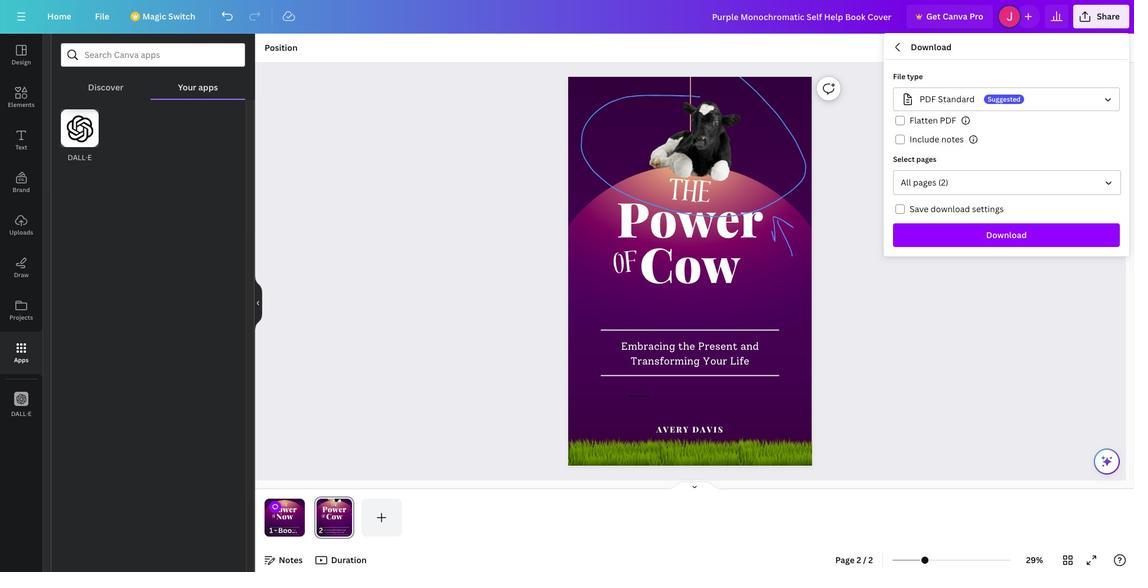 Task type: describe. For each thing, give the bounding box(es) containing it.
1 horizontal spatial dall·e
[[68, 152, 92, 163]]

1 vertical spatial embracing
[[274, 529, 282, 531]]

0 vertical spatial download
[[911, 41, 952, 53]]

Page title text field
[[328, 525, 333, 537]]

discover
[[88, 82, 124, 93]]

0 vertical spatial transforming
[[631, 355, 701, 367]]

power now
[[273, 504, 297, 522]]

page 2 image
[[314, 499, 355, 537]]

position button
[[260, 38, 302, 57]]

2 2 from the left
[[869, 554, 874, 566]]

main menu bar
[[0, 0, 1135, 34]]

pages
[[917, 154, 937, 164]]

1 2 from the left
[[857, 554, 862, 566]]

uploads button
[[0, 204, 43, 246]]

file type
[[894, 72, 923, 82]]

the inside of the
[[281, 501, 289, 509]]

hide image
[[255, 275, 262, 331]]

design button
[[0, 34, 43, 76]]

2 vertical spatial your
[[287, 532, 291, 534]]

0 horizontal spatial embracing the present and transforming your life
[[274, 529, 296, 534]]

draw button
[[0, 246, 43, 289]]

elements
[[8, 100, 35, 109]]

download button
[[894, 223, 1121, 247]]

home link
[[38, 5, 81, 28]]

of the
[[272, 501, 289, 521]]

share button
[[1074, 5, 1130, 28]]

Select pages text field
[[901, 171, 1090, 194]]

pdf inside file type button
[[920, 93, 937, 105]]

hide pages image
[[667, 481, 723, 491]]

apps
[[199, 82, 218, 93]]

file for file type
[[894, 72, 906, 82]]

/
[[864, 554, 867, 566]]

dm
[[630, 394, 634, 398]]

your apps
[[178, 82, 218, 93]]

cow
[[640, 231, 741, 295]]

duration
[[331, 554, 367, 566]]

share
[[1098, 11, 1121, 22]]

0 horizontal spatial and
[[293, 529, 296, 531]]

discover button
[[61, 67, 151, 99]]

1 vertical spatial pdf
[[941, 115, 957, 126]]

your inside button
[[178, 82, 197, 93]]

file for file
[[95, 11, 109, 22]]

position
[[265, 42, 298, 53]]

uploads
[[9, 228, 33, 236]]

29% button
[[1016, 551, 1054, 570]]

1 horizontal spatial life
[[731, 355, 750, 367]]

save download settings
[[910, 203, 1004, 215]]

canva
[[943, 11, 968, 22]]



Task type: vqa. For each thing, say whether or not it's contained in the screenshot.
will
no



Task type: locate. For each thing, give the bounding box(es) containing it.
0 horizontal spatial download
[[911, 41, 952, 53]]

notes
[[942, 134, 964, 145]]

1 horizontal spatial and
[[741, 340, 760, 353]]

apps button
[[0, 332, 43, 374]]

1 vertical spatial file
[[894, 72, 906, 82]]

get canva pro
[[927, 11, 984, 22]]

pdf up notes
[[941, 115, 957, 126]]

get
[[927, 11, 941, 22]]

dm serif display
[[630, 394, 650, 398]]

1 horizontal spatial pdf
[[941, 115, 957, 126]]

Search Canva apps search field
[[85, 44, 222, 66]]

include notes
[[910, 134, 964, 145]]

0 horizontal spatial power
[[273, 504, 297, 514]]

your apps button
[[151, 67, 245, 99]]

File type button
[[894, 87, 1121, 111]]

of
[[612, 240, 641, 291], [272, 513, 277, 521]]

magic switch button
[[124, 5, 205, 28]]

transforming down the now
[[275, 532, 287, 534]]

dall·e inside button
[[11, 409, 32, 418]]

the
[[667, 168, 713, 220], [679, 340, 696, 353], [281, 501, 289, 509], [283, 529, 286, 531]]

0 vertical spatial your
[[178, 82, 197, 93]]

elements button
[[0, 76, 43, 119]]

standard
[[939, 93, 975, 105]]

download down the get
[[911, 41, 952, 53]]

0 vertical spatial file
[[95, 11, 109, 22]]

1 horizontal spatial 2
[[869, 554, 874, 566]]

page 2 / 2 button
[[831, 551, 878, 570]]

draw
[[14, 271, 29, 279]]

pdf up flatten
[[920, 93, 937, 105]]

file
[[95, 11, 109, 22], [894, 72, 906, 82]]

select pages
[[894, 154, 937, 164]]

1 horizontal spatial file
[[894, 72, 906, 82]]

projects
[[9, 313, 33, 322]]

magic switch
[[143, 11, 195, 22]]

switch
[[168, 11, 195, 22]]

power for now
[[273, 504, 297, 514]]

1 vertical spatial embracing the present and transforming your life
[[274, 529, 296, 534]]

1 vertical spatial transforming
[[275, 532, 287, 534]]

download down the settings
[[987, 229, 1028, 241]]

notes button
[[260, 551, 308, 570]]

apps
[[14, 356, 29, 364]]

transforming
[[631, 355, 701, 367], [275, 532, 287, 534]]

0 horizontal spatial embracing
[[274, 529, 282, 531]]

brand button
[[0, 161, 43, 204]]

avery davis
[[657, 424, 725, 435]]

notes
[[279, 554, 303, 566]]

0 horizontal spatial of
[[272, 513, 277, 521]]

0 horizontal spatial dall·e
[[11, 409, 32, 418]]

0 vertical spatial embracing
[[622, 340, 676, 353]]

avery
[[657, 424, 690, 435]]

1 vertical spatial power
[[273, 504, 297, 514]]

embracing down the now
[[274, 529, 282, 531]]

1 vertical spatial life
[[292, 532, 295, 534]]

include
[[910, 134, 940, 145]]

0 vertical spatial life
[[731, 355, 750, 367]]

0 vertical spatial embracing the present and transforming your life
[[622, 340, 760, 367]]

0 vertical spatial dall·e
[[68, 152, 92, 163]]

1 vertical spatial present
[[286, 529, 293, 531]]

0 vertical spatial pdf
[[920, 93, 937, 105]]

of for of the
[[272, 513, 277, 521]]

magic
[[143, 11, 166, 22]]

projects button
[[0, 289, 43, 332]]

file button
[[86, 5, 119, 28]]

design
[[11, 58, 31, 66]]

0 vertical spatial and
[[741, 340, 760, 353]]

flatten
[[910, 115, 939, 126]]

settings
[[973, 203, 1004, 215]]

download inside button
[[987, 229, 1028, 241]]

2 horizontal spatial your
[[703, 355, 728, 367]]

1 horizontal spatial transforming
[[631, 355, 701, 367]]

pro
[[970, 11, 984, 22]]

of inside of the
[[272, 513, 277, 521]]

side panel tab list
[[0, 34, 43, 426]]

0 vertical spatial present
[[699, 340, 738, 353]]

and
[[741, 340, 760, 353], [293, 529, 296, 531]]

display
[[641, 394, 650, 398]]

davis
[[693, 424, 725, 435]]

serif
[[635, 394, 640, 398]]

select
[[894, 154, 915, 164]]

embracing
[[622, 340, 676, 353], [274, 529, 282, 531]]

type
[[908, 72, 923, 82]]

1 horizontal spatial embracing the present and transforming your life
[[622, 340, 760, 367]]

0 horizontal spatial your
[[178, 82, 197, 93]]

29%
[[1027, 554, 1044, 566]]

pdf standard
[[920, 93, 975, 105]]

1 horizontal spatial download
[[987, 229, 1028, 241]]

0 horizontal spatial transforming
[[275, 532, 287, 534]]

life
[[731, 355, 750, 367], [292, 532, 295, 534]]

of for of
[[612, 240, 641, 291]]

1 vertical spatial your
[[703, 355, 728, 367]]

file left type
[[894, 72, 906, 82]]

file inside popup button
[[95, 11, 109, 22]]

flatten pdf
[[910, 115, 957, 126]]

get canva pro button
[[907, 5, 993, 28]]

home
[[47, 11, 71, 22]]

canva assistant image
[[1101, 455, 1115, 469]]

file right home
[[95, 11, 109, 22]]

1 vertical spatial and
[[293, 529, 296, 531]]

1 vertical spatial download
[[987, 229, 1028, 241]]

embracing the present and transforming your life
[[622, 340, 760, 367], [274, 529, 296, 534]]

0 vertical spatial power
[[617, 186, 764, 250]]

2
[[857, 554, 862, 566], [869, 554, 874, 566]]

page
[[836, 554, 855, 566]]

brand
[[13, 186, 30, 194]]

1 horizontal spatial embracing
[[622, 340, 676, 353]]

embracing up display at right
[[622, 340, 676, 353]]

1 horizontal spatial of
[[612, 240, 641, 291]]

text
[[15, 143, 27, 151]]

1 vertical spatial of
[[272, 513, 277, 521]]

0 horizontal spatial life
[[292, 532, 295, 534]]

download
[[931, 203, 971, 215]]

2 left /
[[857, 554, 862, 566]]

download
[[911, 41, 952, 53], [987, 229, 1028, 241]]

save
[[910, 203, 929, 215]]

suggested
[[988, 95, 1021, 103]]

1 horizontal spatial present
[[699, 340, 738, 353]]

1 horizontal spatial power
[[617, 186, 764, 250]]

present
[[699, 340, 738, 353], [286, 529, 293, 531]]

power cow
[[617, 186, 764, 295]]

transforming up display at right
[[631, 355, 701, 367]]

0 horizontal spatial pdf
[[920, 93, 937, 105]]

your
[[178, 82, 197, 93], [703, 355, 728, 367], [287, 532, 291, 534]]

dall·e
[[68, 152, 92, 163], [11, 409, 32, 418]]

2 right /
[[869, 554, 874, 566]]

power
[[617, 186, 764, 250], [273, 504, 297, 514]]

0 horizontal spatial 2
[[857, 554, 862, 566]]

1 horizontal spatial your
[[287, 532, 291, 534]]

power for cow
[[617, 186, 764, 250]]

duration button
[[312, 551, 372, 570]]

dall·e button
[[0, 384, 43, 426]]

0 vertical spatial of
[[612, 240, 641, 291]]

0 horizontal spatial present
[[286, 529, 293, 531]]

0 horizontal spatial file
[[95, 11, 109, 22]]

page 2 / 2
[[836, 554, 874, 566]]

now
[[277, 511, 293, 522]]

text button
[[0, 119, 43, 161]]

Design title text field
[[703, 5, 903, 28]]

pdf
[[920, 93, 937, 105], [941, 115, 957, 126]]

1 vertical spatial dall·e
[[11, 409, 32, 418]]



